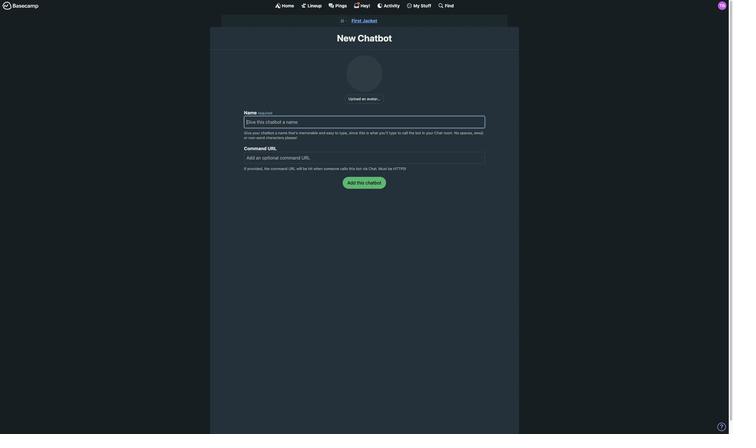 Task type: describe. For each thing, give the bounding box(es) containing it.
main element
[[0, 0, 729, 11]]

required
[[258, 111, 272, 115]]

1 vertical spatial this
[[349, 167, 355, 171]]

this inside give your chatbot a name that's memorable and easy to type, since this is what you'll type to call the bot in your chat room.         no spaces, emoji or non-word characters please!
[[359, 131, 365, 135]]

what
[[370, 131, 378, 135]]

word
[[257, 136, 265, 140]]

lineup link
[[301, 3, 322, 9]]

characters
[[266, 136, 284, 140]]

jacket
[[363, 18, 377, 23]]

1 be from the left
[[303, 167, 307, 171]]

if provided, the command url will be hit when someone calls this bot via chat. must be https!
[[244, 167, 406, 171]]

1 vertical spatial url
[[289, 167, 296, 171]]

when
[[314, 167, 323, 171]]

provided,
[[247, 167, 263, 171]]

will
[[297, 167, 302, 171]]

type,
[[340, 131, 348, 135]]

home
[[282, 3, 294, 8]]

if
[[244, 167, 246, 171]]

please!
[[285, 136, 297, 140]]

chatbot
[[358, 33, 392, 44]]

upload an avatar… button
[[345, 95, 384, 104]]

the inside give your chatbot a name that's memorable and easy to type, since this is what you'll type to call the bot in your chat room.         no spaces, emoji or non-word characters please!
[[409, 131, 414, 135]]

since
[[349, 131, 358, 135]]

new chatbot
[[337, 33, 392, 44]]

first
[[352, 18, 362, 23]]

spaces,
[[460, 131, 473, 135]]

stuff
[[421, 3, 431, 8]]

someone
[[324, 167, 339, 171]]

non-
[[249, 136, 257, 140]]

lineup
[[308, 3, 322, 8]]

no
[[454, 131, 459, 135]]

0 horizontal spatial bot
[[356, 167, 362, 171]]

must
[[379, 167, 387, 171]]

via
[[363, 167, 368, 171]]

0 horizontal spatial the
[[264, 167, 270, 171]]

a
[[275, 131, 277, 135]]

you'll
[[379, 131, 388, 135]]

activity link
[[377, 3, 400, 9]]

that's
[[288, 131, 298, 135]]

command
[[271, 167, 288, 171]]

tyler black image
[[718, 1, 727, 10]]

upload
[[349, 97, 361, 101]]

name required
[[244, 110, 272, 115]]

Give this chatbot a name text field
[[244, 116, 485, 128]]

hey!
[[361, 3, 370, 8]]

upload an avatar…
[[349, 97, 380, 101]]



Task type: vqa. For each thing, say whether or not it's contained in the screenshot.
UPLOAD AN AVATAR…
yes



Task type: locate. For each thing, give the bounding box(es) containing it.
this left is
[[359, 131, 365, 135]]

activity
[[384, 3, 400, 8]]

calls
[[340, 167, 348, 171]]

to
[[335, 131, 339, 135], [398, 131, 401, 135]]

0 horizontal spatial this
[[349, 167, 355, 171]]

name
[[244, 110, 257, 115]]

be right must
[[388, 167, 392, 171]]

be
[[303, 167, 307, 171], [388, 167, 392, 171]]

1 to from the left
[[335, 131, 339, 135]]

1 vertical spatial the
[[264, 167, 270, 171]]

pings button
[[329, 3, 347, 9]]

new
[[337, 33, 356, 44]]

1 horizontal spatial this
[[359, 131, 365, 135]]

bot left the via
[[356, 167, 362, 171]]

and
[[319, 131, 325, 135]]

room.
[[444, 131, 453, 135]]

your up the non-
[[253, 131, 260, 135]]

https!
[[393, 167, 406, 171]]

first jacket link
[[352, 18, 377, 23]]

None submit
[[343, 177, 386, 189]]

is
[[366, 131, 369, 135]]

1 horizontal spatial be
[[388, 167, 392, 171]]

0 vertical spatial bot
[[415, 131, 421, 135]]

find
[[445, 3, 454, 8]]

to left call
[[398, 131, 401, 135]]

Add an optional command URL text field
[[244, 152, 485, 164]]

memorable
[[299, 131, 318, 135]]

my stuff button
[[407, 3, 431, 9]]

0 vertical spatial this
[[359, 131, 365, 135]]

your right in
[[426, 131, 434, 135]]

find button
[[438, 3, 454, 9]]

1 horizontal spatial your
[[426, 131, 434, 135]]

chatbot
[[261, 131, 274, 135]]

2 your from the left
[[426, 131, 434, 135]]

an
[[362, 97, 366, 101]]

give
[[244, 131, 252, 135]]

0 horizontal spatial url
[[268, 146, 277, 151]]

home link
[[275, 3, 294, 9]]

my
[[414, 3, 420, 8]]

bot left in
[[415, 131, 421, 135]]

1 vertical spatial bot
[[356, 167, 362, 171]]

0 horizontal spatial your
[[253, 131, 260, 135]]

1 horizontal spatial the
[[409, 131, 414, 135]]

0 horizontal spatial to
[[335, 131, 339, 135]]

to right easy
[[335, 131, 339, 135]]

my stuff
[[414, 3, 431, 8]]

give your chatbot a name that's memorable and easy to type, since this is what you'll type to call the bot in your chat room.         no spaces, emoji or non-word characters please!
[[244, 131, 483, 140]]

this right calls
[[349, 167, 355, 171]]

1 horizontal spatial to
[[398, 131, 401, 135]]

bot inside give your chatbot a name that's memorable and easy to type, since this is what you'll type to call the bot in your chat room.         no spaces, emoji or non-word characters please!
[[415, 131, 421, 135]]

bot
[[415, 131, 421, 135], [356, 167, 362, 171]]

easy
[[326, 131, 334, 135]]

hey! button
[[354, 2, 370, 9]]

0 vertical spatial the
[[409, 131, 414, 135]]

name
[[278, 131, 287, 135]]

the right call
[[409, 131, 414, 135]]

or
[[244, 136, 248, 140]]

0 vertical spatial url
[[268, 146, 277, 151]]

first jacket
[[352, 18, 377, 23]]

chat
[[435, 131, 443, 135]]

0 horizontal spatial be
[[303, 167, 307, 171]]

hit
[[308, 167, 313, 171]]

this
[[359, 131, 365, 135], [349, 167, 355, 171]]

1 horizontal spatial url
[[289, 167, 296, 171]]

chat.
[[369, 167, 378, 171]]

be left hit
[[303, 167, 307, 171]]

command url
[[244, 146, 277, 151]]

2 be from the left
[[388, 167, 392, 171]]

emoji
[[474, 131, 483, 135]]

call
[[402, 131, 408, 135]]

url down characters
[[268, 146, 277, 151]]

type
[[389, 131, 397, 135]]

the right provided,
[[264, 167, 270, 171]]

1 horizontal spatial bot
[[415, 131, 421, 135]]

switch accounts image
[[2, 1, 39, 10]]

your
[[253, 131, 260, 135], [426, 131, 434, 135]]

the
[[409, 131, 414, 135], [264, 167, 270, 171]]

command
[[244, 146, 267, 151]]

url
[[268, 146, 277, 151], [289, 167, 296, 171]]

pings
[[335, 3, 347, 8]]

2 to from the left
[[398, 131, 401, 135]]

in
[[422, 131, 425, 135]]

avatar…
[[367, 97, 380, 101]]

url left will at the left top of the page
[[289, 167, 296, 171]]

1 your from the left
[[253, 131, 260, 135]]



